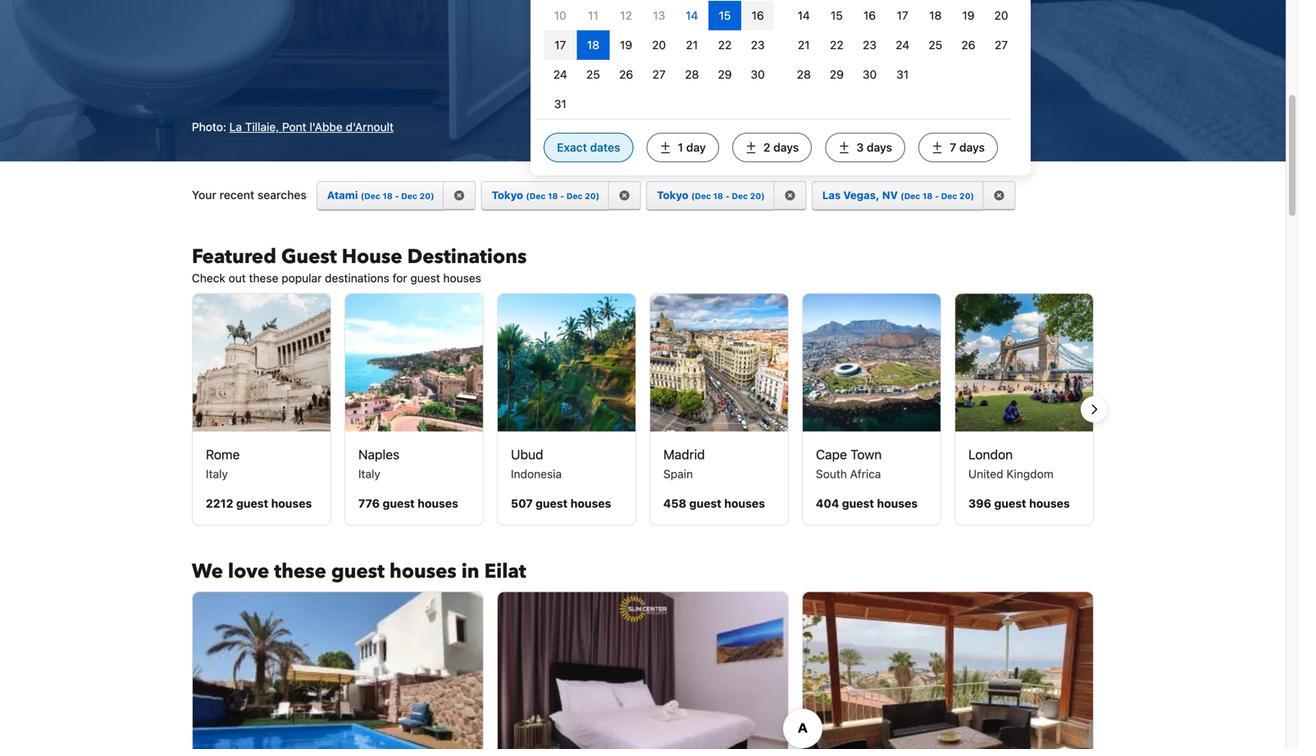 Task type: locate. For each thing, give the bounding box(es) containing it.
1 30 from the left
[[751, 68, 765, 81]]

2 23 from the left
[[863, 38, 877, 52]]

houses inside madrid section
[[725, 497, 765, 510]]

0 horizontal spatial 15
[[719, 9, 731, 22]]

22 for 22 option
[[718, 38, 732, 52]]

2 14 from the left
[[798, 9, 810, 22]]

19 for 19 checkbox
[[620, 38, 633, 52]]

15 up 22 january 2024 'option'
[[831, 9, 843, 22]]

days for 2 days
[[774, 141, 799, 154]]

18 December 2023 checkbox
[[587, 38, 600, 52]]

18
[[930, 9, 942, 22], [587, 38, 600, 52], [383, 191, 393, 201], [548, 191, 558, 201], [713, 191, 724, 201], [923, 191, 933, 201]]

1 horizontal spatial tokyo (dec 18 - dec 20)
[[657, 189, 765, 201]]

2 22 from the left
[[830, 38, 844, 52]]

dec down 7 in the right of the page
[[941, 191, 958, 201]]

0 horizontal spatial 17
[[555, 38, 566, 52]]

25 down 18 checkbox
[[929, 38, 943, 52]]

tokyo right atami
 - remove this item from your recent searches icon
[[492, 189, 523, 201]]

tokyo for tokyo
 - remove this item from your recent searches icon
[[492, 189, 523, 201]]

3 20) from the left
[[750, 191, 765, 201]]

atami
 - remove this item from your recent searches image
[[454, 190, 465, 201]]

houses right '458' at bottom
[[725, 497, 765, 510]]

guest for rome
[[236, 497, 268, 510]]

italy inside rome italy
[[206, 467, 228, 481]]

tokyo right tokyo
 - remove this item from your recent searches icon
[[657, 189, 689, 201]]

houses down destinations
[[443, 271, 481, 285]]

25
[[929, 38, 943, 52], [587, 68, 600, 81]]

(dec down 'day' at the top
[[691, 191, 711, 201]]

(dec for tokyo
 - remove this item from your recent searches image
[[691, 191, 711, 201]]

16 up 23 december 2023 checkbox
[[752, 9, 764, 22]]

21 up 28 january 2024 checkbox
[[798, 38, 810, 52]]

1 days from the left
[[774, 141, 799, 154]]

15 December 2023 checkbox
[[719, 9, 731, 22]]

4 dec from the left
[[941, 191, 958, 201]]

28 down '21' checkbox
[[797, 68, 811, 81]]

rome
[[206, 447, 240, 462]]

tokyo
 - remove this item from your recent searches image
[[784, 190, 796, 201]]

3 dec from the left
[[732, 191, 748, 201]]

vegas, nv
[[844, 189, 898, 201]]

2 tokyo from the left
[[657, 189, 689, 201]]

2 tokyo (dec 18 - dec 20) from the left
[[657, 189, 765, 201]]

3 days from the left
[[960, 141, 985, 154]]

italy down naples
[[358, 467, 381, 481]]

(dec right atami
 - remove this item from your recent searches icon
[[526, 191, 546, 201]]

1 horizontal spatial 30
[[863, 68, 877, 81]]

houses right 507
[[571, 497, 611, 510]]

1 tokyo from the left
[[492, 189, 523, 201]]

las
[[823, 189, 841, 201]]

1 tokyo (dec 18 - dec 20) from the left
[[492, 189, 600, 201]]

guest inside rome section
[[236, 497, 268, 510]]

2 horizontal spatial days
[[960, 141, 985, 154]]

27 December 2023 checkbox
[[653, 68, 666, 81]]

italy down rome
[[206, 467, 228, 481]]

houses inside london section
[[1030, 497, 1070, 510]]

guest for ubud
[[536, 497, 568, 510]]

1 horizontal spatial 15
[[831, 9, 843, 22]]

0 vertical spatial 25
[[929, 38, 943, 52]]

17 up 24 january 2024 checkbox
[[897, 9, 909, 22]]

0 horizontal spatial 20
[[652, 38, 666, 52]]

26
[[962, 38, 976, 52], [619, 68, 633, 81]]

28 December 2023 checkbox
[[685, 68, 699, 81]]

0 vertical spatial 24
[[896, 38, 910, 52]]

sun center eilat image
[[498, 593, 788, 750]]

11 December 2023 checkbox
[[588, 9, 599, 22]]

we
[[192, 558, 223, 586]]

20 up 27 option at top right
[[652, 38, 666, 52]]

(dec right atami
[[361, 191, 381, 201]]

0 horizontal spatial days
[[774, 141, 799, 154]]

0 horizontal spatial 22
[[718, 38, 732, 52]]

(dec for atami
 - remove this item from your recent searches icon
[[361, 191, 381, 201]]

out
[[229, 271, 246, 285]]

19
[[963, 9, 975, 22], [620, 38, 633, 52]]

21
[[686, 38, 698, 52], [798, 38, 810, 52]]

1 23 from the left
[[751, 38, 765, 52]]

2 16 from the left
[[864, 9, 876, 22]]

dec
[[401, 191, 418, 201], [567, 191, 583, 201], [732, 191, 748, 201], [941, 191, 958, 201]]

dec for tokyo
 - remove this item from your recent searches icon
[[567, 191, 583, 201]]

1 vertical spatial 26
[[619, 68, 633, 81]]

0 vertical spatial 20
[[995, 9, 1009, 22]]

days for 7 days
[[960, 141, 985, 154]]

houses right the 776
[[418, 497, 458, 510]]

days
[[774, 141, 799, 154], [867, 141, 893, 154], [960, 141, 985, 154]]

naples image
[[345, 294, 483, 432]]

1 horizontal spatial 31
[[897, 68, 909, 81]]

1 horizontal spatial 17
[[897, 9, 909, 22]]

ubud image
[[498, 294, 636, 432]]

- right atami
[[395, 191, 399, 201]]

30 down 23 december 2023 checkbox
[[751, 68, 765, 81]]

18 right "vegas, nv"
[[923, 191, 933, 201]]

15
[[719, 9, 731, 22], [831, 9, 843, 22]]

houses for madrid
[[725, 497, 765, 510]]

1 horizontal spatial 19
[[963, 9, 975, 22]]

31 down 24 january 2024 checkbox
[[897, 68, 909, 81]]

houses for london
[[1030, 497, 1070, 510]]

1 horizontal spatial days
[[867, 141, 893, 154]]

24 for "24 december 2023" checkbox
[[554, 68, 567, 81]]

1 15 from the left
[[719, 9, 731, 22]]

507
[[511, 497, 533, 510]]

1 dec from the left
[[401, 191, 418, 201]]

dec for atami
 - remove this item from your recent searches icon
[[401, 191, 418, 201]]

30
[[751, 68, 765, 81], [863, 68, 877, 81]]

0 vertical spatial 17
[[897, 9, 909, 22]]

1 vertical spatial 27
[[653, 68, 666, 81]]

guest for london
[[995, 497, 1027, 510]]

your
[[192, 188, 217, 202]]

2 dec from the left
[[567, 191, 583, 201]]

1 vertical spatial 25
[[587, 68, 600, 81]]

guest down the 776
[[331, 558, 385, 586]]

day
[[687, 141, 706, 154]]

0 horizontal spatial 24
[[554, 68, 567, 81]]

25 January 2024 checkbox
[[929, 38, 943, 52]]

your recent searches
[[192, 188, 307, 202]]

0 horizontal spatial 29
[[718, 68, 732, 81]]

26 down 19 checkbox
[[619, 68, 633, 81]]

13
[[653, 9, 665, 22]]

(dec
[[361, 191, 381, 201], [526, 191, 546, 201], [691, 191, 711, 201], [901, 191, 921, 201]]

houses down kingdom
[[1030, 497, 1070, 510]]

2 29 from the left
[[830, 68, 844, 81]]

1 28 from the left
[[685, 68, 699, 81]]

1 day
[[678, 141, 706, 154]]

naples section
[[345, 293, 484, 526]]

0 horizontal spatial 19
[[620, 38, 633, 52]]

23
[[751, 38, 765, 52], [863, 38, 877, 52]]

29
[[718, 68, 732, 81], [830, 68, 844, 81]]

featured guest house destinations region
[[179, 293, 1107, 526]]

3 (dec from the left
[[691, 191, 711, 201]]

1 horizontal spatial italy
[[358, 467, 381, 481]]

1 horizontal spatial tokyo
[[657, 189, 689, 201]]

26 January 2024 checkbox
[[962, 38, 976, 52]]

18 inside las vegas, nv (dec 18 - dec 20)
[[923, 191, 933, 201]]

guest
[[411, 271, 440, 285], [236, 497, 268, 510], [383, 497, 415, 510], [536, 497, 568, 510], [690, 497, 722, 510], [842, 497, 874, 510], [995, 497, 1027, 510], [331, 558, 385, 586]]

- down exact
[[560, 191, 564, 201]]

2 20) from the left
[[585, 191, 600, 201]]

0 horizontal spatial tokyo
[[492, 189, 523, 201]]

2 30 from the left
[[863, 68, 877, 81]]

20 January 2024 checkbox
[[995, 9, 1009, 22]]

396 guest houses
[[969, 497, 1070, 510]]

21 for '21' checkbox
[[798, 38, 810, 52]]

11
[[588, 9, 599, 22]]

(dec for tokyo
 - remove this item from your recent searches icon
[[526, 191, 546, 201]]

houses right 2212
[[271, 497, 312, 510]]

guest inside madrid section
[[690, 497, 722, 510]]

25 down 18 december 2023 checkbox
[[587, 68, 600, 81]]

1 horizontal spatial 26
[[962, 38, 976, 52]]

1 20) from the left
[[420, 191, 434, 201]]

london section
[[955, 293, 1094, 526]]

naples
[[358, 447, 400, 462]]

10
[[554, 9, 567, 22]]

28 January 2024 checkbox
[[797, 68, 811, 81]]

14 up '21' checkbox
[[798, 9, 810, 22]]

dec left tokyo
 - remove this item from your recent searches image
[[732, 191, 748, 201]]

30 January 2024 checkbox
[[863, 68, 877, 81]]

guest right the 776
[[383, 497, 415, 510]]

22 down 15 option
[[718, 38, 732, 52]]

21 up 28 december 2023 option
[[686, 38, 698, 52]]

1 (dec from the left
[[361, 191, 381, 201]]

photo:
[[192, 120, 226, 134]]

guest down africa
[[842, 497, 874, 510]]

guest inside the featured guest house destinations check out these popular destinations for guest houses
[[411, 271, 440, 285]]

20) left tokyo
 - remove this item from your recent searches image
[[750, 191, 765, 201]]

29 for 29 checkbox
[[718, 68, 732, 81]]

guest for madrid
[[690, 497, 722, 510]]

madrid image
[[651, 294, 788, 432]]

- inside atami (dec 18 - dec 20)
[[395, 191, 399, 201]]

1 horizontal spatial 29
[[830, 68, 844, 81]]

27 down 20 january 2024 checkbox
[[995, 38, 1008, 52]]

0 vertical spatial 27
[[995, 38, 1008, 52]]

dec left atami
 - remove this item from your recent searches icon
[[401, 191, 418, 201]]

cape town section
[[802, 293, 942, 526]]

29 down 22 january 2024 'option'
[[830, 68, 844, 81]]

20 for 20 january 2024 checkbox
[[995, 9, 1009, 22]]

- left tokyo
 - remove this item from your recent searches image
[[726, 191, 730, 201]]

1 horizontal spatial 21
[[798, 38, 810, 52]]

30 for 30 january 2024 option
[[863, 68, 877, 81]]

exact
[[557, 141, 587, 154]]

776 guest houses
[[358, 497, 458, 510]]

houses down africa
[[877, 497, 918, 510]]

28 for 28 january 2024 checkbox
[[797, 68, 811, 81]]

1 italy from the left
[[206, 467, 228, 481]]

15 for 15 option
[[719, 9, 731, 22]]

guest right 2212
[[236, 497, 268, 510]]

507 guest houses
[[511, 497, 611, 510]]

0 horizontal spatial italy
[[206, 467, 228, 481]]

2 21 from the left
[[798, 38, 810, 52]]

3 - from the left
[[726, 191, 730, 201]]

- for tokyo
 - remove this item from your recent searches icon
[[560, 191, 564, 201]]

4 (dec from the left
[[901, 191, 921, 201]]

24 up 31 checkbox
[[554, 68, 567, 81]]

20) for tokyo
 - remove this item from your recent searches image
[[750, 191, 765, 201]]

2 15 from the left
[[831, 9, 843, 22]]

italy
[[206, 467, 228, 481], [358, 467, 381, 481]]

0 horizontal spatial tokyo (dec 18 - dec 20)
[[492, 189, 600, 201]]

atami
[[327, 189, 358, 201]]

houses inside rome section
[[271, 497, 312, 510]]

these right out
[[249, 271, 278, 285]]

1 29 from the left
[[718, 68, 732, 81]]

20) left tokyo
 - remove this item from your recent searches icon
[[585, 191, 600, 201]]

dec inside atami (dec 18 - dec 20)
[[401, 191, 418, 201]]

(dec right "vegas, nv"
[[901, 191, 921, 201]]

0 vertical spatial 31
[[897, 68, 909, 81]]

1 vertical spatial 20
[[652, 38, 666, 52]]

italy inside naples italy
[[358, 467, 381, 481]]

20) left atami
 - remove this item from your recent searches icon
[[420, 191, 434, 201]]

0 vertical spatial 19
[[963, 9, 975, 22]]

-
[[395, 191, 399, 201], [560, 191, 564, 201], [726, 191, 730, 201], [935, 191, 939, 201]]

1 14 from the left
[[686, 9, 698, 22]]

1 horizontal spatial 25
[[929, 38, 943, 52]]

0 horizontal spatial 30
[[751, 68, 765, 81]]

0 horizontal spatial 25
[[587, 68, 600, 81]]

cape town image
[[803, 294, 941, 432]]

20) for atami
 - remove this item from your recent searches icon
[[420, 191, 434, 201]]

0 horizontal spatial 16
[[752, 9, 764, 22]]

houses
[[443, 271, 481, 285], [271, 497, 312, 510], [418, 497, 458, 510], [571, 497, 611, 510], [725, 497, 765, 510], [877, 497, 918, 510], [1030, 497, 1070, 510], [390, 558, 457, 586]]

27 down 20 option
[[653, 68, 666, 81]]

1 horizontal spatial 27
[[995, 38, 1008, 52]]

17
[[897, 9, 909, 22], [555, 38, 566, 52]]

31 for 31 checkbox
[[554, 97, 567, 111]]

guest for cape
[[842, 497, 874, 510]]

0 horizontal spatial 28
[[685, 68, 699, 81]]

20) inside atami (dec 18 - dec 20)
[[420, 191, 434, 201]]

31 for the 31 january 2024 checkbox
[[897, 68, 909, 81]]

guest inside naples section
[[383, 497, 415, 510]]

italy for naples
[[358, 467, 381, 481]]

2 - from the left
[[560, 191, 564, 201]]

16 December 2023 checkbox
[[752, 9, 764, 22]]

29 January 2024 checkbox
[[830, 68, 844, 81]]

(dec inside atami (dec 18 - dec 20)
[[361, 191, 381, 201]]

404
[[816, 497, 840, 510]]

- for tokyo
 - remove this item from your recent searches image
[[726, 191, 730, 201]]

2 italy from the left
[[358, 467, 381, 481]]

3
[[857, 141, 864, 154]]

1 horizontal spatial 20
[[995, 9, 1009, 22]]

house
[[342, 243, 402, 271]]

24 for 24 january 2024 checkbox
[[896, 38, 910, 52]]

1 - from the left
[[395, 191, 399, 201]]

28
[[685, 68, 699, 81], [797, 68, 811, 81]]

dec down exact
[[567, 191, 583, 201]]

20) left las vegas,&nbsp;nv
 - remove this item from your recent searches image
[[960, 191, 975, 201]]

days right 7 in the right of the page
[[960, 141, 985, 154]]

we love these guest houses in eilat
[[192, 558, 526, 586]]

1 vertical spatial 19
[[620, 38, 633, 52]]

30 December 2023 checkbox
[[751, 68, 765, 81]]

1 horizontal spatial 22
[[830, 38, 844, 52]]

days right 3
[[867, 141, 893, 154]]

days right 2
[[774, 141, 799, 154]]

0 horizontal spatial 31
[[554, 97, 567, 111]]

1 vertical spatial 31
[[554, 97, 567, 111]]

guest inside ubud section
[[536, 497, 568, 510]]

404 guest houses
[[816, 497, 918, 510]]

29 down 22 option
[[718, 68, 732, 81]]

1 vertical spatial these
[[274, 558, 326, 586]]

1 horizontal spatial 16
[[864, 9, 876, 22]]

27 for 27 option at top right
[[653, 68, 666, 81]]

20
[[995, 9, 1009, 22], [652, 38, 666, 52]]

0 horizontal spatial 14
[[686, 9, 698, 22]]

23 down 16 'checkbox'
[[751, 38, 765, 52]]

16 up 23 option
[[864, 9, 876, 22]]

la
[[229, 120, 242, 134]]

14 up 21 option
[[686, 9, 698, 22]]

south
[[816, 467, 847, 481]]

27
[[995, 38, 1008, 52], [653, 68, 666, 81]]

458 guest houses
[[664, 497, 765, 510]]

houses inside cape town section
[[877, 497, 918, 510]]

1 horizontal spatial 24
[[896, 38, 910, 52]]

22
[[718, 38, 732, 52], [830, 38, 844, 52]]

houses inside ubud section
[[571, 497, 611, 510]]

21 December 2023 checkbox
[[686, 38, 698, 52]]

0 horizontal spatial 26
[[619, 68, 633, 81]]

31 down "24 december 2023" checkbox
[[554, 97, 567, 111]]

22 down the 15 'checkbox'
[[830, 38, 844, 52]]

tokyo for tokyo
 - remove this item from your recent searches image
[[657, 189, 689, 201]]

- left las vegas,&nbsp;nv
 - remove this item from your recent searches image
[[935, 191, 939, 201]]

23 down 16 checkbox
[[863, 38, 877, 52]]

in
[[462, 558, 480, 586]]

16
[[752, 9, 764, 22], [864, 9, 876, 22]]

30 down 23 option
[[863, 68, 877, 81]]

guest right '458' at bottom
[[690, 497, 722, 510]]

guest house "villa klara eilat" heated pool and sauna all year round image
[[193, 593, 483, 750]]

10 December 2023 checkbox
[[554, 9, 567, 22]]

20 December 2023 checkbox
[[652, 38, 666, 52]]

guest right 396
[[995, 497, 1027, 510]]

these right love
[[274, 558, 326, 586]]

1 horizontal spatial 28
[[797, 68, 811, 81]]

4 20) from the left
[[960, 191, 975, 201]]

tokyo (dec 18 - dec 20) down 'day' at the top
[[657, 189, 765, 201]]

28 down 21 option
[[685, 68, 699, 81]]

1 horizontal spatial 23
[[863, 38, 877, 52]]

0 horizontal spatial 21
[[686, 38, 698, 52]]

0 horizontal spatial 23
[[751, 38, 765, 52]]

las vegas,&nbsp;nv
 - remove this item from your recent searches image
[[994, 190, 1005, 201]]

2 28 from the left
[[797, 68, 811, 81]]

2 days from the left
[[867, 141, 893, 154]]

24 up the 31 january 2024 checkbox
[[896, 38, 910, 52]]

19 December 2023 checkbox
[[620, 38, 633, 52]]

0 vertical spatial 26
[[962, 38, 976, 52]]

1 22 from the left
[[718, 38, 732, 52]]

26 down "19 january 2024" checkbox on the right top of the page
[[962, 38, 976, 52]]

23 December 2023 checkbox
[[751, 38, 765, 52]]

these
[[249, 271, 278, 285], [274, 558, 326, 586]]

0 horizontal spatial 27
[[653, 68, 666, 81]]

cape
[[816, 447, 847, 462]]

tokyo (dec 18 - dec 20)
[[492, 189, 600, 201], [657, 189, 765, 201]]

23 January 2024 checkbox
[[863, 38, 877, 52]]

20)
[[420, 191, 434, 201], [585, 191, 600, 201], [750, 191, 765, 201], [960, 191, 975, 201]]

1 16 from the left
[[752, 9, 764, 22]]

4 - from the left
[[935, 191, 939, 201]]

guest right 507
[[536, 497, 568, 510]]

tokyo
[[492, 189, 523, 201], [657, 189, 689, 201]]

houses for cape town
[[877, 497, 918, 510]]

guest
[[281, 243, 337, 271]]

20 up 27 january 2024 option
[[995, 9, 1009, 22]]

guest right for on the left of page
[[411, 271, 440, 285]]

guest inside cape town section
[[842, 497, 874, 510]]

24
[[896, 38, 910, 52], [554, 68, 567, 81]]

2 (dec from the left
[[526, 191, 546, 201]]

tokyo (dec 18 - dec 20) down exact
[[492, 189, 600, 201]]

15 up 22 option
[[719, 9, 731, 22]]

17 down 10
[[555, 38, 566, 52]]

1 vertical spatial 24
[[554, 68, 567, 81]]

20) inside las vegas, nv (dec 18 - dec 20)
[[960, 191, 975, 201]]

guest inside london section
[[995, 497, 1027, 510]]

18 right atami
[[383, 191, 393, 201]]

1 21 from the left
[[686, 38, 698, 52]]

africa
[[850, 467, 881, 481]]

london
[[969, 447, 1013, 462]]

0 vertical spatial these
[[249, 271, 278, 285]]

1 horizontal spatial 14
[[798, 9, 810, 22]]

houses inside naples section
[[418, 497, 458, 510]]

madrid spain
[[664, 447, 705, 481]]



Task type: vqa. For each thing, say whether or not it's contained in the screenshot.
22 for 22 checkbox
yes



Task type: describe. For each thing, give the bounding box(es) containing it.
16 January 2024 checkbox
[[864, 9, 876, 22]]

tokyo
 - remove this item from your recent searches image
[[619, 190, 631, 201]]

dates
[[590, 141, 621, 154]]

20) for tokyo
 - remove this item from your recent searches icon
[[585, 191, 600, 201]]

26 December 2023 checkbox
[[619, 68, 633, 81]]

naples italy
[[358, 447, 400, 481]]

d'arnoult
[[346, 120, 394, 134]]

2 days
[[764, 141, 799, 154]]

2212 guest houses
[[206, 497, 312, 510]]

19 January 2024 checkbox
[[963, 9, 975, 22]]

photo: la tillaie, pont l'abbe d'arnoult
[[192, 120, 394, 134]]

31 January 2024 checkbox
[[897, 68, 909, 81]]

25 for the 25 option
[[929, 38, 943, 52]]

30 for 30 december 2023 option
[[751, 68, 765, 81]]

31 December 2023 checkbox
[[554, 97, 567, 111]]

las vegas, nv (dec 18 - dec 20)
[[823, 189, 975, 201]]

22 December 2023 checkbox
[[718, 38, 732, 52]]

featured
[[192, 243, 276, 271]]

23 for 23 december 2023 checkbox
[[751, 38, 765, 52]]

3 days
[[857, 141, 893, 154]]

776
[[358, 497, 380, 510]]

25 for 25 december 2023 checkbox
[[587, 68, 600, 81]]

rome italy
[[206, 447, 240, 481]]

(dec inside las vegas, nv (dec 18 - dec 20)
[[901, 191, 921, 201]]

12
[[620, 9, 632, 22]]

22 for 22 january 2024 'option'
[[830, 38, 844, 52]]

kingdom
[[1007, 467, 1054, 481]]

16 for 16 checkbox
[[864, 9, 876, 22]]

- for atami
 - remove this item from your recent searches icon
[[395, 191, 399, 201]]

14 for 14 january 2024 checkbox
[[798, 9, 810, 22]]

19 for "19 january 2024" checkbox on the right top of the page
[[963, 9, 975, 22]]

london image
[[956, 294, 1094, 432]]

days for 3 days
[[867, 141, 893, 154]]

27 January 2024 checkbox
[[995, 38, 1008, 52]]

21 January 2024 checkbox
[[798, 38, 810, 52]]

2212
[[206, 497, 233, 510]]

24 December 2023 checkbox
[[554, 68, 567, 81]]

shefer guesthouse image
[[803, 593, 1094, 750]]

27 for 27 january 2024 option
[[995, 38, 1008, 52]]

13 December 2023 checkbox
[[653, 9, 665, 22]]

18 up the 25 option
[[930, 9, 942, 22]]

houses inside the featured guest house destinations check out these popular destinations for guest houses
[[443, 271, 481, 285]]

23 for 23 option
[[863, 38, 877, 52]]

featured guest house destinations check out these popular destinations for guest houses
[[192, 243, 527, 285]]

these inside the featured guest house destinations check out these popular destinations for guest houses
[[249, 271, 278, 285]]

18 down exact
[[548, 191, 558, 201]]

18 inside atami (dec 18 - dec 20)
[[383, 191, 393, 201]]

24 January 2024 checkbox
[[896, 38, 910, 52]]

popular
[[282, 271, 322, 285]]

tokyo (dec 18 - dec 20) for tokyo
 - remove this item from your recent searches icon
[[492, 189, 600, 201]]

15 January 2024 checkbox
[[831, 9, 843, 22]]

ubud section
[[497, 293, 637, 526]]

exact dates
[[557, 141, 621, 154]]

17 December 2023 checkbox
[[555, 38, 566, 52]]

dec inside las vegas, nv (dec 18 - dec 20)
[[941, 191, 958, 201]]

eilat
[[484, 558, 526, 586]]

next image
[[1084, 400, 1104, 419]]

1
[[678, 141, 684, 154]]

14 for 14 december 2023 option on the top right of the page
[[686, 9, 698, 22]]

2
[[764, 141, 771, 154]]

7 days
[[950, 141, 985, 154]]

396
[[969, 497, 992, 510]]

ubud
[[511, 447, 544, 462]]

29 December 2023 checkbox
[[718, 68, 732, 81]]

tillaie,
[[245, 120, 279, 134]]

17 January 2024 checkbox
[[897, 9, 909, 22]]

houses for rome
[[271, 497, 312, 510]]

madrid section
[[650, 293, 789, 526]]

cape town south africa
[[816, 447, 882, 481]]

town
[[851, 447, 882, 462]]

rome section
[[192, 293, 331, 526]]

28 for 28 december 2023 option
[[685, 68, 699, 81]]

ubud indonesia
[[511, 447, 562, 481]]

guest for naples
[[383, 497, 415, 510]]

searches
[[258, 188, 307, 202]]

houses for naples
[[418, 497, 458, 510]]

houses left the "in"
[[390, 558, 457, 586]]

madrid
[[664, 447, 705, 462]]

- inside las vegas, nv (dec 18 - dec 20)
[[935, 191, 939, 201]]

7
[[950, 141, 957, 154]]

18 left tokyo
 - remove this item from your recent searches image
[[713, 191, 724, 201]]

dec for tokyo
 - remove this item from your recent searches image
[[732, 191, 748, 201]]

houses for ubud
[[571, 497, 611, 510]]

check
[[192, 271, 226, 285]]

italy for rome
[[206, 467, 228, 481]]

recent
[[220, 188, 255, 202]]

for
[[393, 271, 407, 285]]

destinations
[[407, 243, 527, 271]]

16 for 16 'checkbox'
[[752, 9, 764, 22]]

29 for 29 "option"
[[830, 68, 844, 81]]

rome image
[[193, 294, 331, 432]]

l'abbe
[[310, 120, 343, 134]]

18 down 11
[[587, 38, 600, 52]]

21 for 21 option
[[686, 38, 698, 52]]

london united kingdom
[[969, 447, 1054, 481]]

15 for the 15 'checkbox'
[[831, 9, 843, 22]]

la tillaie, pont l'abbe d'arnoult link
[[229, 120, 394, 134]]

united
[[969, 467, 1004, 481]]

14 January 2024 checkbox
[[798, 9, 810, 22]]

pont
[[282, 120, 307, 134]]

22 January 2024 checkbox
[[830, 38, 844, 52]]

20 for 20 option
[[652, 38, 666, 52]]

love
[[228, 558, 269, 586]]

indonesia
[[511, 467, 562, 481]]

458
[[664, 497, 687, 510]]

tokyo (dec 18 - dec 20) for tokyo
 - remove this item from your recent searches image
[[657, 189, 765, 201]]

12 December 2023 checkbox
[[620, 9, 632, 22]]

destinations
[[325, 271, 390, 285]]

atami (dec 18 - dec 20)
[[327, 189, 434, 201]]

1 vertical spatial 17
[[555, 38, 566, 52]]

18 January 2024 checkbox
[[930, 9, 942, 22]]

25 December 2023 checkbox
[[587, 68, 600, 81]]

spain
[[664, 467, 693, 481]]

14 December 2023 checkbox
[[686, 9, 698, 22]]



